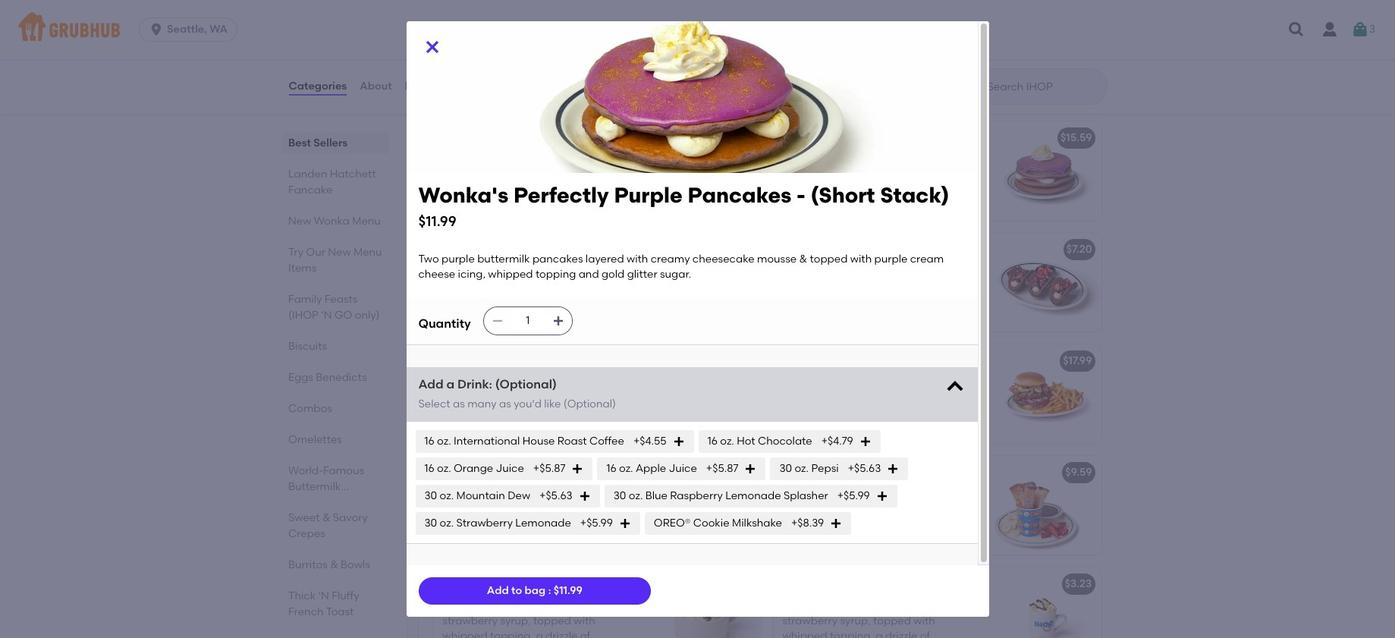 Task type: locate. For each thing, give the bounding box(es) containing it.
1 scrumdiddlyumptious from the left
[[443, 578, 558, 591]]

toast up toast at the right of the page
[[872, 466, 901, 479]]

drink:
[[458, 378, 493, 392]]

+$5.63 up bacon
[[540, 490, 573, 503]]

creamy down the wonka's perfectly purple pancakes - (full stack)
[[848, 168, 887, 181]]

layered
[[577, 0, 615, 0], [783, 168, 821, 181], [586, 253, 624, 266], [443, 280, 481, 293]]

1 vertical spatial stack)
[[881, 182, 950, 208]]

chocolate left $3.23
[[997, 578, 1052, 591]]

2 scrumdiddlyumptious from the left
[[783, 578, 898, 591]]

add for add a drink: (optional)
[[419, 378, 444, 392]]

mixed
[[562, 407, 593, 420]]

& inside four buttermilk pancakes layered with cinnamon roll filling & topped with cream cheese icing.
[[570, 3, 578, 16]]

family
[[288, 293, 322, 306]]

16 up 30 oz. blue raspberry lemonade splasher
[[708, 435, 718, 448]]

- inside wonka's perfectly purple pancakes - (short stack) $11.99
[[797, 182, 806, 208]]

filling
[[540, 3, 567, 16]]

2 syrup, from the left
[[841, 615, 871, 628]]

1 horizontal spatial drizzle
[[886, 630, 918, 638]]

main navigation navigation
[[0, 0, 1396, 59]]

wonka up the new
[[471, 86, 526, 105]]

wa
[[210, 23, 228, 36]]

oz. left orange
[[437, 462, 451, 475]]

0 vertical spatial add
[[419, 378, 444, 392]]

dipping
[[783, 519, 823, 531]]

sausage
[[443, 519, 487, 531]]

jr. magical breakfast medley
[[443, 466, 594, 479]]

a left the drink:
[[447, 378, 455, 392]]

sugar. down berry
[[588, 438, 619, 451]]

0 vertical spatial toast
[[872, 466, 901, 479]]

chocolate down oreo®
[[642, 578, 697, 591]]

chocolate for scrumdiddlyumptious strawberry hot chocolate image
[[464, 599, 516, 612]]

(optional)
[[495, 378, 557, 392], [564, 398, 616, 411]]

cinn-a-stack® pancakes image
[[648, 0, 762, 55]]

1 horizontal spatial stack)
[[881, 182, 950, 208]]

cheesecake down the wonka's perfectly purple pancakes - (full stack)
[[890, 168, 952, 181]]

topping for (full
[[900, 199, 941, 212]]

pancakes for wonka's perfectly purple pancakes - (short stack) $11.99
[[688, 182, 792, 208]]

0 vertical spatial $11.99
[[419, 212, 457, 230]]

menu
[[530, 86, 574, 105], [352, 215, 381, 228], [353, 246, 382, 259]]

scrumdiddlyumptious down link
[[443, 578, 558, 591]]

2 vertical spatial -
[[629, 243, 633, 256]]

cheese up orange
[[443, 438, 480, 451]]

scrumdiddlyumptious for scrumdiddlyumptious jr. strawberry hot chocolate
[[783, 578, 898, 591]]

oz. down "select"
[[437, 435, 451, 448]]

(optional) down the biscuit
[[564, 398, 616, 411]]

flavored
[[519, 599, 561, 612], [859, 599, 901, 612]]

gold inside four purple buttermilk pancakes layered with creamy cheesecake mousse & topped with purple cream cheese icing, whipped topping and gold glitter sugar.
[[783, 215, 806, 228]]

pancakes up input item quantity number field
[[533, 253, 583, 266]]

0 horizontal spatial syrup,
[[501, 615, 531, 628]]

with inside enjoy our new wonka entrées, paired with eggs*, meat and hash browns.
[[443, 168, 464, 181]]

1 vertical spatial mousse
[[758, 253, 797, 266]]

0 vertical spatial 'n
[[321, 309, 332, 322]]

four inside four purple buttermilk pancakes layered with creamy cheesecake mousse & topped with purple cream cheese icing, whipped topping and gold glitter sugar.
[[783, 153, 806, 166]]

about button
[[359, 59, 393, 114]]

french down thick
[[288, 606, 323, 619]]

30 up sliced
[[780, 462, 793, 475]]

drizzle down "scrumdiddlyumptious jr. strawberry hot chocolate"
[[886, 630, 918, 638]]

1 horizontal spatial juice
[[669, 462, 697, 475]]

stack) inside wonka's perfectly purple pancakes - (short stack) $11.99
[[881, 182, 950, 208]]

16 for 16 oz. apple juice
[[607, 462, 617, 475]]

oz. for orange
[[437, 462, 451, 475]]

1 vertical spatial (short
[[636, 243, 667, 256]]

jr. for willy's
[[819, 466, 832, 479]]

fantastical wonka burger image
[[988, 345, 1102, 444]]

hatchett
[[330, 168, 376, 181]]

0 horizontal spatial as
[[453, 398, 465, 411]]

categories button
[[288, 59, 348, 114]]

1 horizontal spatial strawberry
[[783, 615, 838, 628]]

purple inside wonka's perfectly purple pancakes - (short stack) $11.99
[[614, 182, 683, 208]]

cheesecake down split
[[443, 407, 505, 420]]

chocolate for 16 oz. hot chocolate
[[758, 435, 813, 448]]

0 vertical spatial +
[[749, 132, 755, 144]]

0 horizontal spatial flavored
[[519, 599, 561, 612]]

pancakes inside four buttermilk pancakes layered with cinnamon roll filling & topped with cream cheese icing.
[[523, 0, 574, 0]]

coffee
[[590, 435, 625, 448]]

banana
[[852, 503, 893, 516]]

1 horizontal spatial $11.99
[[554, 584, 583, 597]]

fantastical wonka burger
[[783, 355, 918, 368]]

many
[[468, 398, 497, 411]]

cheesecake inside warm and flaky buttermilk biscuit split and filled with creamy cheesecake mousse, a mixed berry topping, topped with purple cream cheese icing and powdered sugar.
[[443, 407, 505, 420]]

icing, for wonka's perfectly purple pancakes - (full stack)
[[822, 199, 850, 212]]

buttermilk inside four buttermilk pancakes layered with cinnamon roll filling & topped with cream cheese icing.
[[468, 0, 521, 0]]

0 horizontal spatial four
[[443, 0, 466, 0]]

0 horizontal spatial topping,
[[443, 422, 486, 435]]

pancakes
[[915, 132, 966, 144], [688, 182, 792, 208], [575, 243, 626, 256], [288, 496, 338, 509]]

wonka's combos image
[[648, 122, 762, 220]]

buttermilk inside warm and flaky buttermilk biscuit split and filled with creamy cheesecake mousse, a mixed berry topping, topped with purple cream cheese icing and powdered sugar.
[[527, 376, 579, 389]]

1 drizzle from the left
[[546, 630, 578, 638]]

oreo® cookie milkshake
[[654, 517, 783, 530]]

svg image
[[1288, 20, 1306, 39], [1352, 20, 1370, 39], [423, 38, 441, 56], [492, 315, 504, 328], [552, 315, 565, 328], [673, 436, 685, 448], [860, 436, 872, 448], [572, 463, 584, 475], [619, 518, 631, 530]]

cream right pancake
[[911, 253, 944, 266]]

french up strawberries,
[[817, 488, 852, 501]]

best
[[288, 137, 311, 150]]

icing, up hoverchoc pancake tacos
[[822, 199, 850, 212]]

mousse for wonka's perfectly purple pancakes - (short stack)
[[443, 295, 483, 308]]

+$5.87 for 16 oz. apple juice
[[707, 462, 739, 475]]

1 horizontal spatial four
[[783, 153, 806, 166]]

a inside sliced french toast with a side of strawberries, banana and chocolate dipping sauce.
[[908, 488, 915, 501]]

gold up hoverchoc
[[783, 215, 806, 228]]

2 strawberry from the left
[[783, 615, 838, 628]]

1 + from the top
[[749, 132, 755, 144]]

topping
[[900, 199, 941, 212], [536, 268, 576, 281], [560, 311, 601, 324]]

drizzle for scrumdiddlyumptious strawberry hot chocolate image
[[546, 630, 578, 638]]

sauce.
[[825, 519, 859, 531]]

with inside sliced french toast with a side of strawberries, banana and chocolate dipping sauce.
[[884, 488, 905, 501]]

+$5.87
[[534, 462, 566, 475], [707, 462, 739, 475]]

'n left the go
[[321, 309, 332, 322]]

cheese down roll
[[503, 18, 540, 31]]

+ for $9.59
[[749, 466, 755, 479]]

0 horizontal spatial chocolate
[[464, 599, 516, 612]]

1 horizontal spatial gold
[[602, 268, 625, 281]]

1 horizontal spatial flavored
[[859, 599, 901, 612]]

0 horizontal spatial +$5.63
[[540, 490, 573, 503]]

(short down wonka's perfectly purple pancakes - (short stack) $11.99
[[636, 243, 667, 256]]

raspberry
[[670, 490, 723, 503]]

pancakes down buttermilk
[[288, 496, 338, 509]]

1 hot chocolate flavored with strawberry syrup, topped with whipped topping, a drizzle  from the left
[[443, 599, 610, 638]]

glitter up the daydream
[[468, 326, 499, 339]]

stack) right (full
[[1000, 132, 1034, 144]]

$9.59
[[722, 466, 749, 479], [1066, 466, 1093, 479]]

chocolate
[[918, 503, 970, 516], [464, 599, 516, 612], [804, 599, 856, 612]]

our
[[306, 246, 325, 259]]

0 vertical spatial wonka's
[[783, 132, 827, 144]]

to
[[512, 584, 522, 597]]

hoverchoc pancake tacos image
[[988, 233, 1102, 332]]

medley
[[557, 466, 594, 479]]

perfectly for wonka's perfectly purple pancakes - (short stack) $11.99
[[514, 182, 609, 208]]

+$8.39
[[792, 517, 824, 530]]

oz. for pepsi
[[795, 462, 809, 475]]

0 horizontal spatial stack)
[[670, 243, 704, 256]]

'n right thick
[[318, 590, 329, 603]]

landen hatchett fancake
[[288, 168, 376, 197]]

0 horizontal spatial (short
[[636, 243, 667, 256]]

hot chocolate flavored with strawberry syrup, topped with whipped topping, a drizzle 
[[443, 599, 610, 638], [783, 599, 950, 638]]

0 horizontal spatial -
[[629, 243, 633, 256]]

perfectly inside 1 wonka's perfectly purple pancake, 1 scrambled egg, 1 bacon strip and 1 sausage link
[[495, 488, 540, 501]]

30 oz. strawberry lemonade
[[425, 517, 571, 530]]

scrumdiddlyumptious jr. strawberry hot chocolate image
[[988, 568, 1102, 638]]

+$5.99 for 30 oz. strawberry lemonade
[[581, 517, 613, 530]]

wonka's for wonka's perfectly purple pancakes - (short stack)
[[443, 243, 487, 256]]

new up try
[[288, 215, 311, 228]]

1 strawberry from the left
[[443, 615, 498, 628]]

& inside four purple buttermilk pancakes layered with creamy cheesecake mousse & topped with purple cream cheese icing, whipped topping and gold glitter sugar.
[[825, 184, 833, 197]]

$16.79 +
[[718, 132, 755, 144]]

sliced
[[783, 488, 814, 501]]

new inside try our new menu items
[[328, 246, 351, 259]]

:
[[549, 584, 551, 597]]

0 horizontal spatial +$5.99
[[581, 517, 613, 530]]

new wonka menu up our
[[288, 215, 381, 228]]

buttermilk down the wonka's perfectly purple pancakes - (full stack)
[[844, 153, 897, 166]]

'n
[[321, 309, 332, 322], [318, 590, 329, 603]]

3 button
[[1352, 16, 1376, 43]]

juice up dew
[[496, 462, 524, 475]]

sugar. up berry on the left of page
[[501, 326, 533, 339]]

30 for 30 oz. strawberry lemonade
[[425, 517, 437, 530]]

glitter for wonka's perfectly purple pancakes - (full stack)
[[809, 215, 839, 228]]

famous
[[323, 465, 364, 477]]

2 horizontal spatial stack)
[[1000, 132, 1034, 144]]

2 $9.59 from the left
[[1066, 466, 1093, 479]]

0 horizontal spatial hot chocolate flavored with strawberry syrup, topped with whipped topping, a drizzle 
[[443, 599, 610, 638]]

1 vertical spatial add
[[487, 584, 509, 597]]

0 horizontal spatial $11.99
[[419, 212, 457, 230]]

(short
[[811, 182, 876, 208], [636, 243, 667, 256]]

creamy
[[848, 168, 887, 181], [651, 253, 690, 266], [508, 280, 547, 293], [541, 392, 580, 405]]

syrup, down "scrumdiddlyumptious jr. strawberry hot chocolate"
[[841, 615, 871, 628]]

2 vertical spatial new
[[328, 246, 351, 259]]

two
[[419, 253, 439, 266], [443, 265, 463, 278]]

1 syrup, from the left
[[501, 615, 531, 628]]

flavored for scrumdiddlyumptious jr. strawberry hot chocolate image
[[859, 599, 901, 612]]

lemonade up milkshake
[[726, 490, 782, 503]]

+$5.87 up 30 oz. blue raspberry lemonade splasher
[[707, 462, 739, 475]]

2 horizontal spatial glitter
[[809, 215, 839, 228]]

whipped
[[853, 199, 898, 212], [488, 268, 533, 281], [513, 311, 558, 324], [443, 630, 488, 638], [783, 630, 828, 638]]

1 vertical spatial four
[[783, 153, 806, 166]]

1 left blue
[[628, 488, 632, 501]]

purple down 'hash'
[[539, 243, 572, 256]]

perfectly up four purple buttermilk pancakes layered with creamy cheesecake mousse & topped with purple cream cheese icing, whipped topping and gold glitter sugar.
[[830, 132, 876, 144]]

topping down wonka's perfectly purple pancakes - (short stack) on the top of the page
[[536, 268, 576, 281]]

hot chocolate flavored with strawberry syrup, topped with whipped topping, a drizzle  for scrumdiddlyumptious jr. strawberry hot chocolate image
[[783, 599, 950, 638]]

menu right our
[[353, 246, 382, 259]]

0 vertical spatial icing,
[[822, 199, 850, 212]]

- for wonka's perfectly purple pancakes - (short stack)
[[629, 243, 633, 256]]

1 vertical spatial topping
[[536, 268, 576, 281]]

eggs
[[288, 371, 313, 384]]

glitter for wonka's perfectly purple pancakes - (short stack)
[[468, 326, 499, 339]]

2 + from the top
[[749, 466, 755, 479]]

0 horizontal spatial +$5.87
[[534, 462, 566, 475]]

2 horizontal spatial $11.99
[[724, 243, 753, 256]]

new wonka menu
[[431, 86, 574, 105], [288, 215, 381, 228]]

oz. for blue
[[629, 490, 643, 503]]

0 vertical spatial glitter
[[809, 215, 839, 228]]

30 oz. pepsi
[[780, 462, 839, 475]]

2 horizontal spatial chocolate
[[918, 503, 970, 516]]

juice for 16 oz. orange juice
[[496, 462, 524, 475]]

icing, inside four purple buttermilk pancakes layered with creamy cheesecake mousse & topped with purple cream cheese icing, whipped topping and gold glitter sugar.
[[822, 199, 850, 212]]

1 vertical spatial gold
[[602, 268, 625, 281]]

30
[[780, 462, 793, 475], [425, 490, 437, 503], [614, 490, 627, 503], [425, 517, 437, 530]]

0 vertical spatial lemonade
[[726, 490, 782, 503]]

sugar. inside four purple buttermilk pancakes layered with creamy cheesecake mousse & topped with purple cream cheese icing, whipped topping and gold glitter sugar.
[[841, 215, 873, 228]]

1 horizontal spatial toast
[[872, 466, 901, 479]]

mousse,
[[508, 407, 550, 420]]

1 horizontal spatial chocolate
[[758, 435, 813, 448]]

perfectly inside wonka's perfectly purple pancakes - (short stack) $11.99
[[514, 182, 609, 208]]

2 vertical spatial wonka's
[[443, 243, 487, 256]]

strawberry for scrumdiddlyumptious
[[916, 578, 974, 591]]

wonka inside enjoy our new wonka entrées, paired with eggs*, meat and hash browns.
[[516, 153, 552, 166]]

& right the filling
[[570, 3, 578, 16]]

icing, for wonka's perfectly purple pancakes - (short stack)
[[482, 311, 510, 324]]

add a drink: (optional) select as many as you'd like (optional)
[[419, 378, 616, 411]]

2 +$5.87 from the left
[[707, 462, 739, 475]]

1 horizontal spatial new
[[328, 246, 351, 259]]

creamy inside warm and flaky buttermilk biscuit split and filled with creamy cheesecake mousse, a mixed berry topping, topped with purple cream cheese icing and powdered sugar.
[[541, 392, 580, 405]]

1 horizontal spatial lemonade
[[726, 490, 782, 503]]

1 +$5.87 from the left
[[534, 462, 566, 475]]

egg,
[[501, 503, 524, 516]]

- up hoverchoc
[[797, 182, 806, 208]]

1 horizontal spatial +$5.87
[[707, 462, 739, 475]]

as down warm
[[453, 398, 465, 411]]

30 left wonka's
[[425, 490, 437, 503]]

svg image for 16 oz. apple juice
[[745, 463, 757, 475]]

wonka's inside wonka's perfectly purple pancakes - (short stack) $11.99
[[419, 182, 509, 208]]

landen
[[288, 168, 327, 181]]

icing
[[482, 438, 507, 451]]

blue
[[646, 490, 668, 503]]

2 horizontal spatial topping,
[[830, 630, 874, 638]]

oz. for hot
[[721, 435, 735, 448]]

$11.99 down wonka's perfectly purple pancakes - (short stack) $11.99
[[724, 243, 753, 256]]

cream inside four buttermilk pancakes layered with cinnamon roll filling & topped with cream cheese icing.
[[467, 18, 501, 31]]

purple for wonka's perfectly purple pancakes - (short stack) $11.99
[[614, 182, 683, 208]]

0 horizontal spatial two
[[419, 253, 439, 266]]

layered inside four purple buttermilk pancakes layered with creamy cheesecake mousse & topped with purple cream cheese icing, whipped topping and gold glitter sugar.
[[783, 168, 821, 181]]

house
[[523, 435, 555, 448]]

& inside world-famous buttermilk pancakes sweet & savory crepes
[[322, 512, 330, 525]]

scrumdiddlyumptious strawberry hot chocolate image
[[648, 568, 762, 638]]

+$5.63
[[848, 462, 882, 475], [540, 490, 573, 503]]

1 horizontal spatial glitter
[[627, 268, 658, 281]]

add left to
[[487, 584, 509, 597]]

(optional) up you'd
[[495, 378, 557, 392]]

warm
[[443, 376, 474, 389]]

roll
[[522, 3, 537, 16]]

2 vertical spatial $11.99
[[554, 584, 583, 597]]

burritos & bowls
[[288, 559, 370, 572]]

$9.59 for $9.59
[[1066, 466, 1093, 479]]

$11.99 right :
[[554, 584, 583, 597]]

chocolate for scrumdiddlyumptious strawberry hot chocolate
[[642, 578, 697, 591]]

& up hoverchoc
[[825, 184, 833, 197]]

burger
[[883, 355, 918, 368]]

oz. for international
[[437, 435, 451, 448]]

1 horizontal spatial scrumdiddlyumptious
[[783, 578, 898, 591]]

+$5.99 for 30 oz. blue raspberry lemonade splasher
[[838, 490, 871, 503]]

icing, up quantity on the left of the page
[[458, 268, 486, 281]]

scrumdiddlyumptious
[[443, 578, 558, 591], [783, 578, 898, 591]]

burritos
[[288, 559, 327, 572]]

four inside four buttermilk pancakes layered with cinnamon roll filling & topped with cream cheese icing.
[[443, 0, 466, 0]]

syrup, down to
[[501, 615, 531, 628]]

0 horizontal spatial glitter
[[468, 326, 499, 339]]

2 vertical spatial glitter
[[468, 326, 499, 339]]

1 vertical spatial french
[[817, 488, 852, 501]]

1 vertical spatial toast
[[326, 606, 354, 619]]

cheese inside warm and flaky buttermilk biscuit split and filled with creamy cheesecake mousse, a mixed berry topping, topped with purple cream cheese icing and powdered sugar.
[[443, 438, 480, 451]]

2 vertical spatial stack)
[[670, 243, 704, 256]]

fancake
[[288, 184, 332, 197]]

16 for 16 oz. hot chocolate
[[708, 435, 718, 448]]

(short for wonka's perfectly purple pancakes - (short stack) $11.99
[[811, 182, 876, 208]]

+ for $16.79
[[749, 132, 755, 144]]

2 hot chocolate flavored with strawberry syrup, topped with whipped topping, a drizzle  from the left
[[783, 599, 950, 638]]

lemonade
[[726, 490, 782, 503], [516, 517, 571, 530]]

drizzle down :
[[546, 630, 578, 638]]

topping for (short
[[560, 311, 601, 324]]

perfectly down 'hash'
[[514, 182, 609, 208]]

0 horizontal spatial scrumdiddlyumptious
[[443, 578, 558, 591]]

1 vertical spatial lemonade
[[516, 517, 571, 530]]

0 vertical spatial +$5.99
[[838, 490, 871, 503]]

pancakes down browns.
[[575, 243, 626, 256]]

add inside add a drink: (optional) select as many as you'd like (optional)
[[419, 378, 444, 392]]

2 horizontal spatial strawberry
[[916, 578, 974, 591]]

topping inside four purple buttermilk pancakes layered with creamy cheesecake mousse & topped with purple cream cheese icing, whipped topping and gold glitter sugar.
[[900, 199, 941, 212]]

strawberry for 30
[[457, 517, 513, 530]]

$17.99
[[1064, 355, 1093, 368]]

1 horizontal spatial (short
[[811, 182, 876, 208]]

0 vertical spatial topping
[[900, 199, 941, 212]]

0 vertical spatial stack)
[[1000, 132, 1034, 144]]

gold
[[783, 215, 806, 228], [602, 268, 625, 281], [443, 326, 466, 339]]

pancakes left (full
[[915, 132, 966, 144]]

and inside sliced french toast with a side of strawberries, banana and chocolate dipping sauce.
[[895, 503, 916, 516]]

16 oz. hot chocolate
[[708, 435, 813, 448]]

- left (full
[[969, 132, 973, 144]]

glitter up hoverchoc
[[809, 215, 839, 228]]

oz. up scrambled
[[440, 490, 454, 503]]

0 horizontal spatial $9.59
[[722, 466, 749, 479]]

0 horizontal spatial add
[[419, 378, 444, 392]]

+$5.87 for 16 oz. orange juice
[[534, 462, 566, 475]]

svg image inside 3 'button'
[[1352, 20, 1370, 39]]

0 horizontal spatial new
[[288, 215, 311, 228]]

2 flavored from the left
[[859, 599, 901, 612]]

(short inside wonka's perfectly purple pancakes - (short stack) $11.99
[[811, 182, 876, 208]]

omelettes
[[288, 433, 342, 446]]

chocolate up willy's
[[758, 435, 813, 448]]

flavored down "scrumdiddlyumptious jr. strawberry hot chocolate"
[[859, 599, 901, 612]]

(short up hoverchoc pancake tacos
[[811, 182, 876, 208]]

$11.99 down enjoy
[[419, 212, 457, 230]]

2 juice from the left
[[669, 462, 697, 475]]

Search IHOP search field
[[986, 80, 1103, 94]]

0 vertical spatial four
[[443, 0, 466, 0]]

svg image for 30 oz. blue raspberry lemonade splasher
[[877, 491, 889, 503]]

select
[[419, 398, 451, 411]]

1 vertical spatial wonka's
[[419, 182, 509, 208]]

1 $9.59 from the left
[[722, 466, 749, 479]]

and inside 1 wonka's perfectly purple pancake, 1 scrambled egg, 1 bacon strip and 1 sausage link
[[594, 503, 614, 516]]

0 horizontal spatial juice
[[496, 462, 524, 475]]

stack)
[[1000, 132, 1034, 144], [881, 182, 950, 208], [670, 243, 704, 256]]

pancakes down wonka's perfectly purple pancakes - (short stack) on the top of the page
[[557, 265, 608, 278]]

-
[[969, 132, 973, 144], [797, 182, 806, 208], [629, 243, 633, 256]]

cheese inside four buttermilk pancakes layered with cinnamon roll filling & topped with cream cheese icing.
[[503, 18, 540, 31]]

0 vertical spatial menu
[[530, 86, 574, 105]]

0 horizontal spatial drizzle
[[546, 630, 578, 638]]

icing, left input item quantity number field
[[482, 311, 510, 324]]

pancakes inside wonka's perfectly purple pancakes - (short stack) $11.99
[[688, 182, 792, 208]]

16 down "select"
[[425, 435, 435, 448]]

glitter inside four purple buttermilk pancakes layered with creamy cheesecake mousse & topped with purple cream cheese icing, whipped topping and gold glitter sugar.
[[809, 215, 839, 228]]

+$5.99 up banana in the right bottom of the page
[[838, 490, 871, 503]]

1 vertical spatial +
[[749, 466, 755, 479]]

gold down wonka's perfectly purple pancakes - (short stack) on the top of the page
[[602, 268, 625, 281]]

2 drizzle from the left
[[886, 630, 918, 638]]

1 vertical spatial +$5.63
[[540, 490, 573, 503]]

2 vertical spatial mousse
[[443, 295, 483, 308]]

items
[[288, 262, 316, 275]]

svg image
[[149, 22, 164, 37], [945, 377, 966, 398], [745, 463, 757, 475], [888, 463, 900, 475], [579, 491, 591, 503], [877, 491, 889, 503], [831, 518, 843, 530]]

mousse inside four purple buttermilk pancakes layered with creamy cheesecake mousse & topped with purple cream cheese icing, whipped topping and gold glitter sugar.
[[783, 184, 823, 197]]

scrumdiddlyumptious down sauce.
[[783, 578, 898, 591]]

new up enjoy
[[431, 86, 467, 105]]

wonka's for wonka's perfectly purple pancakes - (short stack) $11.99
[[419, 182, 509, 208]]

add up "select"
[[419, 378, 444, 392]]

1 horizontal spatial hot chocolate flavored with strawberry syrup, topped with whipped topping, a drizzle 
[[783, 599, 950, 638]]

2 vertical spatial menu
[[353, 246, 382, 259]]

+$5.63 up toast at the right of the page
[[848, 462, 882, 475]]

willy's jr. french toast dippers image
[[988, 456, 1102, 555]]

new
[[492, 153, 514, 166]]

cream down wonka's perfectly purple pancakes - (short stack) on the top of the page
[[596, 295, 630, 308]]

juice for 16 oz. apple juice
[[669, 462, 697, 475]]

1 horizontal spatial topping,
[[490, 630, 534, 638]]

16 up pancake,
[[607, 462, 617, 475]]

cheese up the daydream
[[443, 311, 480, 324]]

wonka's
[[449, 488, 492, 501]]

purple up bacon
[[542, 488, 575, 501]]

dippers
[[903, 466, 944, 479]]

hot chocolate flavored with strawberry syrup, topped with whipped topping, a drizzle  down add to bag : $11.99 on the bottom of page
[[443, 599, 610, 638]]

2 vertical spatial topping
[[560, 311, 601, 324]]

1 horizontal spatial syrup,
[[841, 615, 871, 628]]

gold for wonka's perfectly purple pancakes - (full stack)
[[783, 215, 806, 228]]

apple
[[636, 462, 667, 475]]

pancakes down the wonka's perfectly purple pancakes - (full stack)
[[899, 153, 950, 166]]

world-famous buttermilk pancakes sweet & savory crepes
[[288, 465, 368, 540]]

purple for wonka's perfectly purple pancakes - (full stack)
[[879, 132, 912, 144]]

1 horizontal spatial chocolate
[[804, 599, 856, 612]]

2 vertical spatial french
[[288, 606, 323, 619]]

hot chocolate flavored with strawberry syrup, topped with whipped topping, a drizzle  down "scrumdiddlyumptious jr. strawberry hot chocolate"
[[783, 599, 950, 638]]

topping up "tacos" on the top
[[900, 199, 941, 212]]

$7.20
[[1067, 243, 1093, 256]]

cinnamon
[[467, 3, 519, 16]]

2 vertical spatial icing,
[[482, 311, 510, 324]]

1 flavored from the left
[[519, 599, 561, 612]]

sugar. up hoverchoc pancake tacos
[[841, 215, 873, 228]]

biscuit
[[531, 355, 566, 368]]

& right sweet
[[322, 512, 330, 525]]

strawberry
[[457, 517, 513, 530], [560, 578, 618, 591], [916, 578, 974, 591]]

sugar.
[[841, 215, 873, 228], [660, 268, 692, 281], [501, 326, 533, 339], [588, 438, 619, 451]]

scrumdiddlyumptious for scrumdiddlyumptious strawberry hot chocolate
[[443, 578, 558, 591]]

+$5.99 down strip
[[581, 517, 613, 530]]

0 vertical spatial -
[[969, 132, 973, 144]]

0 vertical spatial new wonka menu
[[431, 86, 574, 105]]

savory
[[333, 512, 368, 525]]

breakfast
[[504, 466, 554, 479]]

0 horizontal spatial strawberry
[[457, 517, 513, 530]]

1 juice from the left
[[496, 462, 524, 475]]

2 vertical spatial gold
[[443, 326, 466, 339]]

whipped inside four purple buttermilk pancakes layered with creamy cheesecake mousse & topped with purple cream cheese icing, whipped topping and gold glitter sugar.
[[853, 199, 898, 212]]

gold up the daydream
[[443, 326, 466, 339]]

and inside enjoy our new wonka entrées, paired with eggs*, meat and hash browns.
[[531, 168, 552, 181]]

cheesecake down wonka's perfectly purple pancakes - (short stack) $11.99
[[693, 253, 755, 266]]

oz. left pepsi
[[795, 462, 809, 475]]

pancakes inside world-famous buttermilk pancakes sweet & savory crepes
[[288, 496, 338, 509]]

1 vertical spatial 'n
[[318, 590, 329, 603]]

creamy down wonka's perfectly purple pancakes - (short stack) $11.99
[[651, 253, 690, 266]]

oz. left apple
[[619, 462, 633, 475]]



Task type: describe. For each thing, give the bounding box(es) containing it.
mountain
[[457, 490, 505, 503]]

daydream
[[443, 355, 498, 368]]

eggs*,
[[467, 168, 499, 181]]

svg image for 30 oz. mountain dew
[[579, 491, 591, 503]]

16 for 16 oz. orange juice
[[425, 462, 435, 475]]

topped inside four buttermilk pancakes layered with cinnamon roll filling & topped with cream cheese icing.
[[580, 3, 618, 16]]

seattle, wa button
[[139, 17, 244, 42]]

strawberry for scrumdiddlyumptious strawberry hot chocolate image
[[443, 615, 498, 628]]

oz. for apple
[[619, 462, 633, 475]]

strip
[[569, 503, 591, 516]]

(ihop
[[288, 309, 318, 322]]

cream inside warm and flaky buttermilk biscuit split and filled with creamy cheesecake mousse, a mixed berry topping, topped with purple cream cheese icing and powdered sugar.
[[589, 422, 623, 435]]

- for wonka's perfectly purple pancakes - (full stack)
[[969, 132, 973, 144]]

bowls
[[340, 559, 370, 572]]

pancake,
[[578, 488, 626, 501]]

and inside four purple buttermilk pancakes layered with creamy cheesecake mousse & topped with purple cream cheese icing, whipped topping and gold glitter sugar.
[[943, 199, 964, 212]]

two purple buttermilk pancakes layered with creamy cheesecake mousse & topped with purple cream cheese icing, whipped topping and gold glitter sugar. up 'biscuit'
[[443, 265, 630, 339]]

strawberries,
[[783, 503, 849, 516]]

1 vertical spatial icing,
[[458, 268, 486, 281]]

1 horizontal spatial (optional)
[[564, 398, 616, 411]]

buttermilk up input item quantity number field
[[478, 253, 530, 266]]

(short for wonka's perfectly purple pancakes - (short stack)
[[636, 243, 667, 256]]

& left bowls
[[330, 559, 338, 572]]

menu inside try our new menu items
[[353, 246, 382, 259]]

1 vertical spatial new wonka menu
[[288, 215, 381, 228]]

cheesecake down wonka's perfectly purple pancakes - (short stack) on the top of the page
[[550, 280, 612, 293]]

link
[[489, 519, 506, 531]]

entrées,
[[554, 153, 596, 166]]

family feasts (ihop 'n go only)
[[288, 293, 380, 322]]

you'd
[[514, 398, 542, 411]]

$9.59 for $9.59 +
[[722, 466, 749, 479]]

topped inside warm and flaky buttermilk biscuit split and filled with creamy cheesecake mousse, a mixed berry topping, topped with purple cream cheese icing and powdered sugar.
[[489, 422, 527, 435]]

2 horizontal spatial chocolate
[[997, 578, 1052, 591]]

wonka up our
[[314, 215, 349, 228]]

+$5.63 for 30 oz. pepsi
[[848, 462, 882, 475]]

$11.99 inside wonka's perfectly purple pancakes - (short stack) $11.99
[[419, 212, 457, 230]]

willy's jr. french toast dippers
[[783, 466, 944, 479]]

tacos
[[890, 243, 921, 256]]

hoverchoc pancake tacos
[[783, 243, 921, 256]]

pancake
[[842, 243, 888, 256]]

quantity
[[419, 316, 471, 331]]

benedicts
[[316, 371, 367, 384]]

perfectly for wonka's perfectly purple pancakes - (full stack)
[[830, 132, 876, 144]]

enjoy our new wonka entrées, paired with eggs*, meat and hash browns.
[[443, 153, 632, 181]]

$10.79
[[722, 355, 753, 368]]

pancakes for wonka's perfectly purple pancakes - (full stack)
[[915, 132, 966, 144]]

world-
[[288, 465, 323, 477]]

pancakes for wonka's perfectly purple pancakes - (short stack)
[[575, 243, 626, 256]]

$3.23
[[1065, 578, 1093, 591]]

only)
[[355, 309, 380, 322]]

purple inside 1 wonka's perfectly purple pancake, 1 scrambled egg, 1 bacon strip and 1 sausage link
[[542, 488, 575, 501]]

our
[[473, 153, 490, 166]]

svg image for 30 oz. pepsi
[[888, 463, 900, 475]]

syrup, for scrumdiddlyumptious strawberry hot chocolate image
[[501, 615, 531, 628]]

drizzle for scrumdiddlyumptious jr. strawberry hot chocolate image
[[886, 630, 918, 638]]

paired
[[598, 153, 632, 166]]

creamy inside four purple buttermilk pancakes layered with creamy cheesecake mousse & topped with purple cream cheese icing, whipped topping and gold glitter sugar.
[[848, 168, 887, 181]]

add for add to bag
[[487, 584, 509, 597]]

topping, inside warm and flaky buttermilk biscuit split and filled with creamy cheesecake mousse, a mixed berry topping, topped with purple cream cheese icing and powdered sugar.
[[443, 422, 486, 435]]

16 oz. international house roast coffee
[[425, 435, 625, 448]]

filled
[[490, 392, 514, 405]]

0 vertical spatial (optional)
[[495, 378, 557, 392]]

powdered
[[533, 438, 585, 451]]

16 oz. apple juice
[[607, 462, 697, 475]]

of
[[941, 488, 951, 501]]

four buttermilk pancakes layered with cinnamon roll filling & topped with cream cheese icing. button
[[434, 0, 762, 55]]

30 for 30 oz. mountain dew
[[425, 490, 437, 503]]

combos
[[288, 402, 332, 415]]

try
[[288, 246, 303, 259]]

roast
[[558, 435, 587, 448]]

1 wonka's perfectly purple pancake, 1 scrambled egg, 1 bacon strip and 1 sausage link
[[443, 488, 632, 531]]

categories
[[289, 80, 347, 92]]

french inside sliced french toast with a side of strawberries, banana and chocolate dipping sauce.
[[817, 488, 852, 501]]

buttermilk down wonka's perfectly purple pancakes - (short stack) on the top of the page
[[502, 265, 555, 278]]

wonka's perfectly purple pancakes - (full stack) image
[[988, 122, 1102, 220]]

buttermilk inside four purple buttermilk pancakes layered with creamy cheesecake mousse & topped with purple cream cheese icing, whipped topping and gold glitter sugar.
[[844, 153, 897, 166]]

wonka's perfectly purple pancakes - (short stack)
[[443, 243, 704, 256]]

1 vertical spatial glitter
[[627, 268, 658, 281]]

topped inside four purple buttermilk pancakes layered with creamy cheesecake mousse & topped with purple cream cheese icing, whipped topping and gold glitter sugar.
[[836, 184, 874, 197]]

strawberry for scrumdiddlyumptious jr. strawberry hot chocolate image
[[783, 615, 838, 628]]

buttermilk
[[288, 480, 341, 493]]

16 for 16 oz. international house roast coffee
[[425, 435, 435, 448]]

biscuits
[[288, 340, 327, 353]]

warm and flaky buttermilk biscuit split and filled with creamy cheesecake mousse, a mixed berry topping, topped with purple cream cheese icing and powdered sugar.
[[443, 376, 623, 451]]

wonka left burger
[[845, 355, 881, 368]]

fantastical
[[783, 355, 842, 368]]

toast inside the thick 'n fluffy french toast
[[326, 606, 354, 619]]

creamy up input item quantity number field
[[508, 280, 547, 293]]

chocolate inside sliced french toast with a side of strawberries, banana and chocolate dipping sauce.
[[918, 503, 970, 516]]

jr. magical breakfast medley image
[[648, 456, 762, 555]]

seattle,
[[167, 23, 207, 36]]

purple inside warm and flaky buttermilk biscuit split and filled with creamy cheesecake mousse, a mixed berry topping, topped with purple cream cheese icing and powdered sugar.
[[553, 422, 587, 435]]

1 right egg,
[[526, 503, 530, 516]]

& left pancake
[[800, 253, 808, 266]]

jr. for scrumdiddlyumptious
[[900, 578, 913, 591]]

topping, for scrumdiddlyumptious strawberry hot chocolate image
[[490, 630, 534, 638]]

feasts
[[324, 293, 357, 306]]

a down "scrumdiddlyumptious jr. strawberry hot chocolate"
[[876, 630, 883, 638]]

go
[[334, 309, 352, 322]]

30 for 30 oz. pepsi
[[780, 462, 793, 475]]

1 left wonka's
[[443, 488, 447, 501]]

daydream berry biscuit image
[[648, 345, 762, 444]]

four buttermilk pancakes layered with cinnamon roll filling & topped with cream cheese icing.
[[443, 0, 618, 31]]

1 down pancake,
[[617, 503, 620, 516]]

sugar. down wonka's perfectly purple pancakes - (short stack) $11.99
[[660, 268, 692, 281]]

0 horizontal spatial lemonade
[[516, 517, 571, 530]]

1 as from the left
[[453, 398, 465, 411]]

layered inside four buttermilk pancakes layered with cinnamon roll filling & topped with cream cheese icing.
[[577, 0, 615, 0]]

mousse for wonka's perfectly purple pancakes - (full stack)
[[783, 184, 823, 197]]

four for four buttermilk pancakes layered with cinnamon roll filling & topped with cream cheese icing.
[[443, 0, 466, 0]]

daydream berry biscuit
[[443, 355, 566, 368]]

perfectly for wonka's perfectly purple pancakes - (short stack)
[[490, 243, 536, 256]]

thick
[[288, 590, 316, 603]]

try our new menu items
[[288, 246, 382, 275]]

- for wonka's perfectly purple pancakes - (short stack) $11.99
[[797, 182, 806, 208]]

reviews
[[405, 80, 447, 92]]

sugar. inside warm and flaky buttermilk biscuit split and filled with creamy cheesecake mousse, a mixed berry topping, topped with purple cream cheese icing and powdered sugar.
[[588, 438, 619, 451]]

1 vertical spatial new
[[288, 215, 311, 228]]

crepes
[[288, 528, 325, 540]]

2 as from the left
[[499, 398, 511, 411]]

& left input item quantity number field
[[485, 295, 493, 308]]

wonka's perfectly purple pancakes - (short stack) image
[[648, 233, 762, 332]]

bacon
[[533, 503, 566, 516]]

svg image inside the seattle, wa 'button'
[[149, 22, 164, 37]]

oreo®
[[654, 517, 691, 530]]

two purple buttermilk pancakes layered with creamy cheesecake mousse & topped with purple cream cheese icing, whipped topping and gold glitter sugar. down wonka's perfectly purple pancakes - (short stack) $11.99
[[419, 253, 947, 281]]

stack) for wonka's perfectly purple pancakes - (short stack) $11.99
[[881, 182, 950, 208]]

$9.59 +
[[722, 466, 755, 479]]

pancakes for world-famous buttermilk pancakes sweet & savory crepes
[[288, 496, 338, 509]]

a inside warm and flaky buttermilk biscuit split and filled with creamy cheesecake mousse, a mixed berry topping, topped with purple cream cheese icing and powdered sugar.
[[552, 407, 559, 420]]

french inside the thick 'n fluffy french toast
[[288, 606, 323, 619]]

split
[[443, 392, 464, 405]]

flaky
[[500, 376, 524, 389]]

stack) for wonka's perfectly purple pancakes - (full stack)
[[1000, 132, 1034, 144]]

browns.
[[582, 168, 622, 181]]

gold for wonka's perfectly purple pancakes - (short stack)
[[443, 326, 466, 339]]

cheese up quantity on the left of the page
[[419, 268, 456, 281]]

oz. for strawberry
[[440, 517, 454, 530]]

0 vertical spatial french
[[834, 466, 870, 479]]

oz. for mountain
[[440, 490, 454, 503]]

'n inside the thick 'n fluffy french toast
[[318, 590, 329, 603]]

30 for 30 oz. blue raspberry lemonade splasher
[[614, 490, 627, 503]]

cream inside four purple buttermilk pancakes layered with creamy cheesecake mousse & topped with purple cream cheese icing, whipped topping and gold glitter sugar.
[[936, 184, 970, 197]]

hash
[[554, 168, 579, 181]]

a inside add a drink: (optional) select as many as you'd like (optional)
[[447, 378, 455, 392]]

'n inside family feasts (ihop 'n go only)
[[321, 309, 332, 322]]

a down the bag
[[536, 630, 543, 638]]

2 horizontal spatial new
[[431, 86, 467, 105]]

thick 'n fluffy french toast
[[288, 590, 359, 619]]

svg image for oreo® cookie milkshake
[[831, 518, 843, 530]]

scrumdiddlyumptious strawberry hot chocolate
[[443, 578, 697, 591]]

chocolate for scrumdiddlyumptious jr. strawberry hot chocolate image
[[804, 599, 856, 612]]

four for four purple buttermilk pancakes layered with creamy cheesecake mousse & topped with purple cream cheese icing, whipped topping and gold glitter sugar.
[[783, 153, 806, 166]]

$15.59
[[1061, 132, 1093, 144]]

+$5.63 for 30 oz. mountain dew
[[540, 490, 573, 503]]

bag
[[525, 584, 546, 597]]

purple for wonka's perfectly purple pancakes - (short stack)
[[539, 243, 572, 256]]

dew
[[508, 490, 531, 503]]

0 horizontal spatial jr.
[[443, 466, 456, 479]]

orange
[[454, 462, 494, 475]]

wonka's for wonka's perfectly purple pancakes - (full stack)
[[783, 132, 827, 144]]

reviews button
[[404, 59, 448, 114]]

1 vertical spatial menu
[[352, 215, 381, 228]]

hoverchoc
[[783, 243, 840, 256]]

four purple buttermilk pancakes layered with creamy cheesecake mousse & topped with purple cream cheese icing, whipped topping and gold glitter sugar.
[[783, 153, 970, 228]]

topping, for scrumdiddlyumptious jr. strawberry hot chocolate image
[[830, 630, 874, 638]]

1 horizontal spatial new wonka menu
[[431, 86, 574, 105]]

1 horizontal spatial two
[[443, 265, 463, 278]]

hot chocolate flavored with strawberry syrup, topped with whipped topping, a drizzle  for scrumdiddlyumptious strawberry hot chocolate image
[[443, 599, 610, 638]]

like
[[544, 398, 561, 411]]

cheesecake inside four purple buttermilk pancakes layered with creamy cheesecake mousse & topped with purple cream cheese icing, whipped topping and gold glitter sugar.
[[890, 168, 952, 181]]

pancakes inside four purple buttermilk pancakes layered with creamy cheesecake mousse & topped with purple cream cheese icing, whipped topping and gold glitter sugar.
[[899, 153, 950, 166]]

pepsi
[[812, 462, 839, 475]]

1 horizontal spatial strawberry
[[560, 578, 618, 591]]

(full
[[976, 132, 998, 144]]

+$4.79
[[822, 435, 854, 448]]

cheese inside four purple buttermilk pancakes layered with creamy cheesecake mousse & topped with purple cream cheese icing, whipped topping and gold glitter sugar.
[[783, 199, 820, 212]]

syrup, for scrumdiddlyumptious jr. strawberry hot chocolate image
[[841, 615, 871, 628]]

splasher
[[784, 490, 829, 503]]

wonka's perfectly purple pancakes - (full stack)
[[783, 132, 1034, 144]]

search icon image
[[964, 77, 982, 96]]

enjoy
[[443, 153, 470, 166]]

stack) for wonka's perfectly purple pancakes - (short stack)
[[670, 243, 704, 256]]

Input item quantity number field
[[511, 308, 545, 335]]

flavored for scrumdiddlyumptious strawberry hot chocolate image
[[519, 599, 561, 612]]



Task type: vqa. For each thing, say whether or not it's contained in the screenshot.
bottom rice
no



